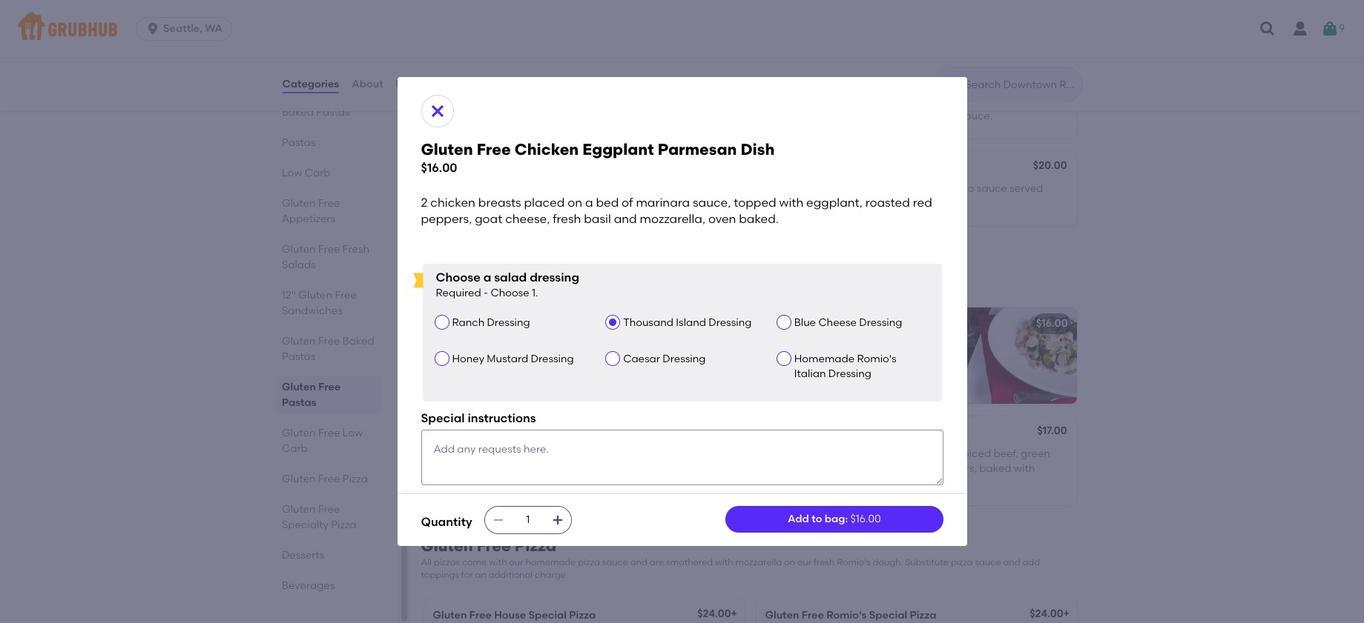 Task type: locate. For each thing, give the bounding box(es) containing it.
fresh up the 12" gluten free sandwiches
[[342, 243, 369, 256]]

12"
[[282, 289, 296, 302]]

2 garlic from the left
[[893, 182, 921, 195]]

on left top.
[[890, 478, 903, 491]]

1 our from the left
[[509, 558, 523, 568]]

roasted
[[866, 196, 910, 210], [547, 463, 586, 476]]

gluten inside gluten free low carb includes a side salad with your choice of dressing.
[[421, 258, 473, 276]]

linguini
[[795, 95, 830, 107], [462, 182, 498, 195]]

svg image
[[1259, 20, 1277, 38], [1321, 20, 1339, 38], [145, 22, 160, 36], [428, 103, 446, 120]]

sauce. right lemon
[[960, 110, 993, 122]]

0 vertical spatial basil
[[584, 212, 611, 227]]

baked
[[282, 106, 313, 119], [342, 335, 374, 348]]

baked down categories
[[282, 106, 313, 119]]

gluten for gluten free appetizers
[[282, 197, 315, 210]]

special down dough. in the bottom of the page
[[869, 610, 907, 623]]

2 sauteed from the left
[[857, 95, 898, 107]]

a down reviews
[[433, 110, 440, 122]]

dressing down "homemade"
[[829, 368, 872, 381]]

free inside gluten free specialty pizza
[[318, 504, 340, 516]]

0 vertical spatial linguini
[[795, 95, 830, 107]]

marsala inside '2 lightly breaded chicken breasts sauteed and served with a creamy marsala wine, mushrooms and alfredo sauce.'
[[483, 110, 524, 122]]

sauce.
[[678, 110, 711, 122], [960, 110, 993, 122]]

mozzarella inside big chunk of feta cheese covered with spiced beef, green peppers, tomatoes and jalapeno peppers, baked with mozzarella and cheddar on top.
[[765, 478, 820, 491]]

pizzas
[[434, 558, 460, 568]]

0 vertical spatial mozzarella,
[[640, 212, 706, 227]]

1 horizontal spatial cheese,
[[681, 463, 720, 476]]

1 vertical spatial topped
[[734, 196, 777, 210]]

fresh down gluten free prawn linguini
[[765, 95, 792, 107]]

1 vertical spatial baked
[[342, 335, 374, 348]]

seattle,
[[163, 22, 202, 35]]

in for linguini
[[501, 182, 509, 195]]

0 horizontal spatial marsala
[[483, 110, 524, 122]]

served inside "penne pasta in a creamy garlic and pesto sauce served with chicken."
[[1010, 182, 1043, 195]]

1 vertical spatial toppings
[[421, 570, 459, 581]]

gluten for gluten free specialty pizza
[[282, 504, 315, 516]]

0 horizontal spatial +
[[731, 609, 737, 621]]

0 vertical spatial your
[[533, 278, 552, 289]]

free inside gluten free appetizers
[[318, 197, 340, 210]]

tomatoes
[[765, 110, 814, 122], [812, 463, 861, 476]]

svg image inside the 9 button
[[1321, 20, 1339, 38]]

chicken down special instructions
[[441, 448, 480, 461]]

linguini up tossed
[[795, 95, 830, 107]]

placed
[[524, 196, 565, 210], [523, 448, 558, 461]]

0 horizontal spatial topped
[[433, 463, 470, 476]]

$15.00
[[703, 316, 735, 329]]

1 vertical spatial choose
[[491, 287, 529, 300]]

$24.00 + down gluten free pizza all pizzas come with our homemade pizza sauce and are smothered with mozzarella on our fresh romio's dough. substitute pizza sauce and add toppings for an additional charge.
[[698, 609, 737, 621]]

mexican
[[827, 427, 870, 440]]

red
[[913, 196, 932, 210], [589, 463, 605, 476]]

search icon image
[[942, 76, 960, 93]]

0 horizontal spatial garlic
[[547, 182, 576, 195]]

a inside '2 lightly breaded chicken breasts sauteed and served with a creamy marsala wine, mushrooms and alfredo sauce.'
[[433, 110, 440, 122]]

mozzarella inside gluten free pizza all pizzas come with our homemade pizza sauce and are smothered with mozzarella on our fresh romio's dough. substitute pizza sauce and add toppings for an additional charge.
[[735, 558, 782, 568]]

a left side in the top of the page
[[459, 278, 465, 289]]

2 sauce. from the left
[[960, 110, 993, 122]]

pesto inside 'fresh linguini in butter, garlic and pesto sauce topped with feta, parmesan and pine nuts.'
[[601, 182, 629, 195]]

free for gluten free chicken eggplant parmesan dish $16.00
[[477, 140, 511, 159]]

0 vertical spatial alfredo
[[639, 110, 676, 122]]

1 horizontal spatial fresh
[[433, 182, 460, 195]]

0 vertical spatial baked.
[[739, 212, 779, 227]]

and inside fresh linguini with sauteed prawns, mushrooms and diced tomatoes tossed with a creamy lemon sauce.
[[1004, 95, 1024, 107]]

in inside sauteed chicken, broccoli, mushrooms and parmesan cheese in alfredo sauce and mozzarella.
[[942, 354, 951, 367]]

add
[[788, 513, 809, 526]]

0 horizontal spatial $21.00
[[703, 72, 735, 85]]

carb for gluten free low carb
[[282, 443, 307, 456]]

1 horizontal spatial sauce.
[[960, 110, 993, 122]]

gluten for gluten free mexican dish
[[765, 427, 799, 440]]

0 horizontal spatial our
[[509, 558, 523, 568]]

free for gluten free no dough pizza
[[469, 318, 492, 331]]

0 vertical spatial breasts
[[561, 95, 599, 107]]

free inside gluten free low carb includes a side salad with your choice of dressing.
[[477, 258, 511, 276]]

of inside big chunk of feta cheese covered with spiced beef, green peppers, tomatoes and jalapeno peppers, baked with mozzarella and cheddar on top.
[[817, 448, 827, 461]]

1 horizontal spatial goat
[[655, 463, 679, 476]]

chicken down wine,
[[515, 140, 579, 159]]

2 horizontal spatial in
[[942, 354, 951, 367]]

bed right nuts.
[[596, 196, 619, 210]]

romio's inside gluten free pizza all pizzas come with our homemade pizza sauce and are smothered with mozzarella on our fresh romio's dough. substitute pizza sauce and add toppings for an additional charge.
[[837, 558, 871, 568]]

a right tossed
[[876, 110, 882, 122]]

chicken down instructions
[[494, 427, 536, 440]]

0 vertical spatial baked
[[282, 106, 313, 119]]

pastas up the gluten free pastas
[[282, 351, 315, 364]]

$24.00
[[698, 609, 731, 621], [1030, 609, 1064, 621]]

0 horizontal spatial mozzarella,
[[509, 478, 566, 491]]

svg image right the input item quantity number field
[[552, 515, 564, 527]]

of right choice
[[585, 278, 594, 289]]

choose up required
[[436, 271, 481, 285]]

gluten inside gluten free baked pastas
[[282, 335, 315, 348]]

0 vertical spatial linguini
[[861, 74, 902, 86]]

1 garlic from the left
[[547, 182, 576, 195]]

$24.00 for gluten free romio's special pizza
[[1030, 609, 1064, 621]]

0 horizontal spatial in
[[501, 182, 509, 195]]

served down $20.00
[[1010, 182, 1043, 195]]

about button
[[351, 58, 384, 111]]

breasts down butter,
[[478, 196, 521, 210]]

chicken inside gluten free chicken eggplant parmesan dish $16.00
[[515, 140, 579, 159]]

placed down butter,
[[524, 196, 565, 210]]

special for gluten free romio's special pizza
[[869, 610, 907, 623]]

breasts down pasta
[[561, 95, 599, 107]]

1 vertical spatial alfredo
[[765, 369, 802, 382]]

mushrooms down pasta
[[555, 110, 614, 122]]

pizza right the specialty
[[331, 519, 356, 532]]

on down add
[[784, 558, 795, 568]]

pizza
[[578, 558, 600, 568], [951, 558, 973, 568]]

0 vertical spatial eggplant,
[[807, 196, 863, 210]]

0 vertical spatial marinara
[[636, 196, 690, 210]]

baked.
[[739, 212, 779, 227], [595, 478, 629, 491]]

fresh inside fresh linguini with sauteed prawns, mushrooms and diced tomatoes tossed with a creamy lemon sauce.
[[765, 95, 792, 107]]

linguini down 'gluten free pesto linguini'
[[462, 182, 498, 195]]

a inside choose a salad dressing required - choose 1.
[[483, 271, 491, 285]]

-
[[484, 287, 488, 300]]

2 $24.00 from the left
[[1030, 609, 1064, 621]]

2 $24.00 + from the left
[[1030, 609, 1070, 621]]

of down gluten free chicken eggplant parmesan dish
[[607, 448, 617, 461]]

0 horizontal spatial fresh
[[433, 478, 458, 491]]

gluten for gluten free chicken eggplant parmesan dish $16.00
[[421, 140, 473, 159]]

2 + from the left
[[1064, 609, 1070, 621]]

of left feta
[[817, 448, 827, 461]]

1 horizontal spatial toppings
[[623, 339, 668, 351]]

1 horizontal spatial mushrooms
[[765, 354, 824, 367]]

0 horizontal spatial goat
[[475, 212, 502, 227]]

alfredo down sauteed
[[765, 369, 802, 382]]

sauteed inside fresh linguini with sauteed prawns, mushrooms and diced tomatoes tossed with a creamy lemon sauce.
[[857, 95, 898, 107]]

appetizers
[[282, 213, 335, 226]]

gluten inside gluten free chicken eggplant parmesan dish $16.00
[[421, 140, 473, 159]]

gluten inside gluten free pizza all pizzas come with our homemade pizza sauce and are smothered with mozzarella on our fresh romio's dough. substitute pizza sauce and add toppings for an additional charge.
[[421, 537, 473, 555]]

+ for gluten free romio's special pizza
[[1064, 609, 1070, 621]]

dish
[[741, 140, 775, 159], [894, 318, 916, 331], [642, 427, 664, 440], [872, 427, 894, 440]]

0 horizontal spatial toppings
[[421, 570, 459, 581]]

gluten free prawn linguini
[[765, 74, 902, 86]]

free inside gluten free chicken eggplant parmesan dish $16.00
[[477, 140, 511, 159]]

carb up gluten free pizza
[[282, 443, 307, 456]]

tomatoes down feta
[[812, 463, 861, 476]]

0 horizontal spatial served
[[667, 95, 701, 107]]

pastas inside the gluten free pastas
[[282, 397, 316, 410]]

in inside 'fresh linguini in butter, garlic and pesto sauce topped with feta, parmesan and pine nuts.'
[[501, 182, 509, 195]]

creamy down lightly
[[442, 110, 481, 122]]

mozzarella inside the meat sauce, mozzarella cheese and 2 toppings of your choice.
[[497, 339, 551, 351]]

free inside gluten free baked pastas
[[318, 335, 340, 348]]

feta
[[829, 448, 850, 461]]

1 pizza from the left
[[578, 558, 600, 568]]

sauce
[[632, 182, 662, 195], [977, 182, 1007, 195], [804, 369, 835, 382], [602, 558, 628, 568], [975, 558, 1001, 568]]

1 vertical spatial carb
[[550, 258, 590, 276]]

special up the broccoli,
[[854, 318, 892, 331]]

house
[[494, 610, 526, 623]]

fresh inside "gluten free fresh salads"
[[342, 243, 369, 256]]

free inside the gluten free pastas
[[318, 381, 340, 394]]

eggplant, down pasta
[[807, 196, 863, 210]]

beverages
[[282, 580, 334, 593]]

+ for gluten free house special pizza
[[731, 609, 737, 621]]

$24.00 down add
[[1030, 609, 1064, 621]]

1 vertical spatial goat
[[655, 463, 679, 476]]

1 horizontal spatial baked
[[342, 335, 374, 348]]

an
[[475, 570, 486, 581]]

baked down the 12" gluten free sandwiches
[[342, 335, 374, 348]]

a right nuts.
[[585, 196, 593, 210]]

pizza right substitute on the right bottom of the page
[[951, 558, 973, 568]]

a inside gluten free low carb includes a side salad with your choice of dressing.
[[459, 278, 465, 289]]

low
[[282, 167, 302, 180], [515, 258, 547, 276], [342, 427, 363, 440]]

big chunk of feta cheese covered with spiced beef, green peppers, tomatoes and jalapeno peppers, baked with mozzarella and cheddar on top.
[[765, 448, 1050, 491]]

gluten free pizza all pizzas come with our homemade pizza sauce and are smothered with mozzarella on our fresh romio's dough. substitute pizza sauce and add toppings for an additional charge.
[[421, 537, 1040, 581]]

0 horizontal spatial choose
[[436, 271, 481, 285]]

linguini right prawn
[[861, 74, 902, 86]]

marsala up '2 lightly breaded chicken breasts sauteed and served with a creamy marsala wine, mushrooms and alfredo sauce.'
[[538, 74, 580, 86]]

free inside gluten free pizza all pizzas come with our homemade pizza sauce and are smothered with mozzarella on our fresh romio's dough. substitute pizza sauce and add toppings for an additional charge.
[[477, 537, 511, 555]]

1 vertical spatial eggplant,
[[496, 463, 545, 476]]

cheese up mozzarella.
[[903, 354, 939, 367]]

1 horizontal spatial topped
[[665, 182, 702, 195]]

1 horizontal spatial svg image
[[552, 515, 564, 527]]

a up -
[[483, 271, 491, 285]]

pesto inside "penne pasta in a creamy garlic and pesto sauce served with chicken."
[[946, 182, 974, 195]]

1 horizontal spatial fresh
[[553, 212, 581, 227]]

0 vertical spatial toppings
[[623, 339, 668, 351]]

2 horizontal spatial topped
[[734, 196, 777, 210]]

1 vertical spatial roasted
[[547, 463, 586, 476]]

gluten for gluten free chicken marsala pasta
[[433, 74, 467, 86]]

gluten inside gluten free specialty pizza
[[282, 504, 315, 516]]

Search Downtown Romio's Pizza and Pasta search field
[[964, 78, 1078, 92]]

chicken for gluten free chicken marsala pasta
[[494, 74, 536, 86]]

fresh inside 'fresh linguini in butter, garlic and pesto sauce topped with feta, parmesan and pine nuts.'
[[433, 182, 460, 195]]

0 vertical spatial topped
[[665, 182, 702, 195]]

mushrooms inside sauteed chicken, broccoli, mushrooms and parmesan cheese in alfredo sauce and mozzarella.
[[765, 354, 824, 367]]

mushrooms down sauteed
[[765, 354, 824, 367]]

cheese up cheddar
[[852, 448, 888, 461]]

sauce, inside the meat sauce, mozzarella cheese and 2 toppings of your choice.
[[461, 339, 495, 351]]

2 vertical spatial low
[[342, 427, 363, 440]]

fresh up feta,
[[433, 182, 460, 195]]

gluten inside gluten free low carb
[[282, 427, 315, 440]]

carb up gluten free appetizers
[[304, 167, 330, 180]]

our down add
[[797, 558, 812, 568]]

pizza up homemade at the left of page
[[515, 537, 557, 555]]

mozzarella, up the input item quantity number field
[[509, 478, 566, 491]]

1 pesto from the left
[[601, 182, 629, 195]]

1 horizontal spatial choose
[[491, 287, 529, 300]]

in inside "penne pasta in a creamy garlic and pesto sauce served with chicken."
[[831, 182, 840, 195]]

and inside the meat sauce, mozzarella cheese and 2 toppings of your choice.
[[593, 339, 613, 351]]

mozzarella right smothered
[[735, 558, 782, 568]]

0 horizontal spatial baked.
[[595, 478, 629, 491]]

fresh inside gluten free pizza all pizzas come with our homemade pizza sauce and are smothered with mozzarella on our fresh romio's dough. substitute pizza sauce and add toppings for an additional charge.
[[814, 558, 835, 568]]

gluten free house special pizza
[[433, 610, 596, 623]]

carb inside gluten free low carb
[[282, 443, 307, 456]]

2 horizontal spatial low
[[515, 258, 547, 276]]

1 vertical spatial served
[[1010, 182, 1043, 195]]

chicken up wine,
[[520, 95, 559, 107]]

in for pasta
[[831, 182, 840, 195]]

fresh for fresh linguini with sauteed prawns, mushrooms and diced tomatoes tossed with a creamy lemon sauce.
[[765, 95, 792, 107]]

chicken for gluten free chicken eggplant parmesan dish $16.00
[[515, 140, 579, 159]]

with inside "penne pasta in a creamy garlic and pesto sauce served with chicken."
[[765, 197, 786, 210]]

linguini inside 'fresh linguini in butter, garlic and pesto sauce topped with feta, parmesan and pine nuts.'
[[462, 182, 498, 195]]

toppings up caesar
[[623, 339, 668, 351]]

free for gluten free chicken marsala pasta
[[469, 74, 492, 86]]

chicken down 'gluten free pesto linguini'
[[431, 196, 476, 210]]

1 horizontal spatial our
[[797, 558, 812, 568]]

top.
[[906, 478, 925, 491]]

garlic
[[547, 182, 576, 195], [893, 182, 921, 195]]

sauce inside 'fresh linguini in butter, garlic and pesto sauce topped with feta, parmesan and pine nuts.'
[[632, 182, 662, 195]]

carb
[[304, 167, 330, 180], [550, 258, 590, 276], [282, 443, 307, 456]]

low up 1.
[[515, 258, 547, 276]]

pizza down homemade at the left of page
[[569, 610, 596, 623]]

free for gluten free fresh salads
[[318, 243, 340, 256]]

fresh down 'to'
[[814, 558, 835, 568]]

fresh linguini in butter, garlic and pesto sauce topped with feta, parmesan and pine nuts.
[[433, 182, 725, 210]]

Input item quantity number field
[[512, 507, 544, 534]]

baked inside gluten free baked pastas
[[342, 335, 374, 348]]

our up additional
[[509, 558, 523, 568]]

1 vertical spatial red
[[589, 463, 605, 476]]

breasts
[[561, 95, 599, 107], [478, 196, 521, 210], [483, 448, 520, 461]]

basil up the quantity
[[460, 478, 484, 491]]

linguini for pesto
[[462, 182, 498, 195]]

2 lightly breaded chicken breasts sauteed and served with a creamy marsala wine, mushrooms and alfredo sauce.
[[433, 95, 724, 122]]

spiced
[[958, 448, 991, 461]]

svg image left the input item quantity number field
[[492, 515, 504, 527]]

svg image
[[492, 515, 504, 527], [552, 515, 564, 527]]

smothered
[[666, 558, 713, 568]]

carb up choice
[[550, 258, 590, 276]]

served
[[667, 95, 701, 107], [1010, 182, 1043, 195]]

free inside "gluten free fresh salads"
[[318, 243, 340, 256]]

toppings inside the meat sauce, mozzarella cheese and 2 toppings of your choice.
[[623, 339, 668, 351]]

low inside gluten free low carb includes a side salad with your choice of dressing.
[[515, 258, 547, 276]]

2 pesto from the left
[[946, 182, 974, 195]]

lemon
[[926, 110, 957, 122]]

parmesan inside 'fresh linguini in butter, garlic and pesto sauce topped with feta, parmesan and pine nuts.'
[[458, 197, 510, 210]]

gluten for gluten free chicken eggplant parmesan dish
[[433, 427, 467, 440]]

carb for gluten free low carb includes a side salad with your choice of dressing.
[[550, 258, 590, 276]]

prawns,
[[900, 95, 940, 107]]

gluten free appetizers
[[282, 197, 340, 226]]

with inside 'fresh linguini in butter, garlic and pesto sauce topped with feta, parmesan and pine nuts.'
[[704, 182, 725, 195]]

linguini inside fresh linguini with sauteed prawns, mushrooms and diced tomatoes tossed with a creamy lemon sauce.
[[795, 95, 830, 107]]

gluten inside gluten free appetizers
[[282, 197, 315, 210]]

marsala
[[538, 74, 580, 86], [483, 110, 524, 122]]

1 vertical spatial mozzarella,
[[509, 478, 566, 491]]

gluten for gluten free no dough pizza
[[433, 318, 467, 331]]

1 horizontal spatial sauteed
[[857, 95, 898, 107]]

your
[[533, 278, 552, 289], [683, 339, 705, 351]]

sauteed down pasta
[[601, 95, 642, 107]]

1 $24.00 + from the left
[[698, 609, 737, 621]]

1 horizontal spatial alfredo
[[765, 369, 802, 382]]

1 horizontal spatial +
[[1064, 609, 1070, 621]]

1 sauteed from the left
[[601, 95, 642, 107]]

tomatoes inside fresh linguini with sauteed prawns, mushrooms and diced tomatoes tossed with a creamy lemon sauce.
[[765, 110, 814, 122]]

1 sauce. from the left
[[678, 110, 711, 122]]

toppings down pizzas
[[421, 570, 459, 581]]

1 $21.00 from the left
[[703, 72, 735, 85]]

mushrooms inside fresh linguini with sauteed prawns, mushrooms and diced tomatoes tossed with a creamy lemon sauce.
[[942, 95, 1001, 107]]

mozzarella down chunk
[[765, 478, 820, 491]]

fresh
[[553, 212, 581, 227], [433, 478, 458, 491], [814, 558, 835, 568]]

0 vertical spatial served
[[667, 95, 701, 107]]

1 vertical spatial chicken
[[515, 140, 579, 159]]

gluten
[[433, 74, 467, 86], [765, 74, 799, 86], [421, 140, 473, 159], [433, 161, 467, 174], [282, 197, 315, 210], [282, 243, 315, 256], [421, 258, 473, 276], [298, 289, 332, 302], [433, 318, 467, 331], [765, 318, 799, 331], [282, 335, 315, 348], [282, 381, 316, 394], [433, 427, 467, 440], [765, 427, 799, 440], [282, 427, 315, 440], [282, 473, 315, 486], [282, 504, 315, 516], [421, 537, 473, 555], [433, 610, 467, 623], [765, 610, 799, 623]]

0 horizontal spatial fresh
[[342, 243, 369, 256]]

gluten for gluten free house special pizza
[[433, 610, 467, 623]]

1 + from the left
[[731, 609, 737, 621]]

garlic inside "penne pasta in a creamy garlic and pesto sauce served with chicken."
[[893, 182, 921, 195]]

0 horizontal spatial mushrooms
[[555, 110, 614, 122]]

gluten inside "gluten free fresh salads"
[[282, 243, 315, 256]]

broccoli,
[[854, 339, 898, 351]]

$24.00 + down add
[[1030, 609, 1070, 621]]

creamy right pasta
[[852, 182, 890, 195]]

sauteed down prawn
[[857, 95, 898, 107]]

0 vertical spatial eggplant
[[583, 140, 654, 159]]

free for gluten free chef special dish
[[802, 318, 824, 331]]

1 vertical spatial marinara
[[620, 448, 667, 461]]

0 horizontal spatial $24.00
[[698, 609, 731, 621]]

dough.
[[873, 558, 903, 568]]

$21.00 for 2 lightly breaded chicken breasts sauteed and served with a creamy marsala wine, mushrooms and alfredo sauce.
[[703, 72, 735, 85]]

thousand
[[623, 317, 674, 329]]

marsala down breaded at the top left
[[483, 110, 524, 122]]

chef
[[827, 318, 851, 331]]

alfredo up gluten free chicken eggplant parmesan dish $16.00
[[639, 110, 676, 122]]

diced
[[1026, 95, 1055, 107]]

1 horizontal spatial mozzarella,
[[640, 212, 706, 227]]

oven
[[708, 212, 736, 227], [568, 478, 592, 491]]

low up gluten free pizza
[[342, 427, 363, 440]]

eggplant, down gluten free chicken eggplant parmesan dish
[[496, 463, 545, 476]]

0 horizontal spatial roasted
[[547, 463, 586, 476]]

island
[[676, 317, 706, 329]]

gluten inside the gluten free pastas
[[282, 381, 316, 394]]

1 vertical spatial mushrooms
[[555, 110, 614, 122]]

tomatoes inside big chunk of feta cheese covered with spiced beef, green peppers, tomatoes and jalapeno peppers, baked with mozzarella and cheddar on top.
[[812, 463, 861, 476]]

1 horizontal spatial served
[[1010, 182, 1043, 195]]

served down main navigation navigation
[[667, 95, 701, 107]]

gluten for gluten free pesto linguini
[[433, 161, 467, 174]]

chicken up breaded at the top left
[[494, 74, 536, 86]]

sauce. up $19.00
[[678, 110, 711, 122]]

dressing.
[[596, 278, 634, 289]]

0 horizontal spatial low
[[282, 167, 302, 180]]

alfredo inside '2 lightly breaded chicken breasts sauteed and served with a creamy marsala wine, mushrooms and alfredo sauce.'
[[639, 110, 676, 122]]

special for gluten free house special pizza
[[529, 610, 567, 623]]

gluten free chef special dish image
[[966, 308, 1077, 405]]

fresh up the quantity
[[433, 478, 458, 491]]

1 vertical spatial bed
[[585, 448, 605, 461]]

of inside the meat sauce, mozzarella cheese and 2 toppings of your choice.
[[670, 339, 680, 351]]

basil
[[584, 212, 611, 227], [460, 478, 484, 491]]

$17.00
[[1038, 425, 1067, 438]]

toppings
[[623, 339, 668, 351], [421, 570, 459, 581]]

creamy inside '2 lightly breaded chicken breasts sauteed and served with a creamy marsala wine, mushrooms and alfredo sauce.'
[[442, 110, 481, 122]]

1 horizontal spatial baked.
[[739, 212, 779, 227]]

of up caesar dressing
[[670, 339, 680, 351]]

2 svg image from the left
[[552, 515, 564, 527]]

low for gluten free low carb includes a side salad with your choice of dressing.
[[515, 258, 547, 276]]

pizza down gluten free low carb
[[342, 473, 368, 486]]

placed down gluten free chicken eggplant parmesan dish
[[523, 448, 558, 461]]

on inside big chunk of feta cheese covered with spiced beef, green peppers, tomatoes and jalapeno peppers, baked with mozzarella and cheddar on top.
[[890, 478, 903, 491]]

1 vertical spatial sauce,
[[461, 339, 495, 351]]

mozzarella up honey mustard dressing
[[497, 339, 551, 351]]

tossed
[[816, 110, 850, 122]]

dressing up 'mustard'
[[487, 317, 530, 329]]

$24.00 for gluten free house special pizza
[[698, 609, 731, 621]]

1 horizontal spatial cheese
[[852, 448, 888, 461]]

2 $21.00 from the left
[[1036, 72, 1067, 85]]

choose right -
[[491, 287, 529, 300]]

1 vertical spatial linguini
[[462, 182, 498, 195]]

goat
[[475, 212, 502, 227], [655, 463, 679, 476]]

reviews
[[396, 78, 437, 90]]

salad inside choose a salad dressing required - choose 1.
[[494, 271, 527, 285]]

chicken
[[520, 95, 559, 107], [431, 196, 476, 210], [441, 448, 480, 461]]

basil down 'fresh linguini in butter, garlic and pesto sauce topped with feta, parmesan and pine nuts.'
[[584, 212, 611, 227]]

pizza
[[548, 318, 574, 331], [342, 473, 368, 486], [331, 519, 356, 532], [515, 537, 557, 555], [569, 610, 596, 623], [910, 610, 937, 623]]

eggplant
[[583, 140, 654, 159], [538, 427, 585, 440]]

svg image inside "seattle, wa" button
[[145, 22, 160, 36]]

0 vertical spatial mushrooms
[[942, 95, 1001, 107]]

mozzarella.
[[860, 369, 917, 382]]

low up gluten free appetizers
[[282, 167, 302, 180]]

1 vertical spatial oven
[[568, 478, 592, 491]]

1 horizontal spatial in
[[831, 182, 840, 195]]

$21.00 down main navigation navigation
[[703, 72, 735, 85]]

0 horizontal spatial sauce.
[[678, 110, 711, 122]]

0 vertical spatial chicken
[[494, 74, 536, 86]]

fresh down nuts.
[[553, 212, 581, 227]]

fresh linguini with sauteed prawns, mushrooms and diced tomatoes tossed with a creamy lemon sauce.
[[765, 95, 1055, 122]]

bag:
[[825, 513, 848, 526]]

nuts.
[[559, 197, 583, 210]]

2 vertical spatial mozzarella
[[735, 558, 782, 568]]

eggplant for gluten free chicken eggplant parmesan dish
[[538, 427, 585, 440]]

free for gluten free chicken eggplant parmesan dish
[[469, 427, 492, 440]]

2 vertical spatial cheese
[[852, 448, 888, 461]]

cheese inside sauteed chicken, broccoli, mushrooms and parmesan cheese in alfredo sauce and mozzarella.
[[903, 354, 939, 367]]

low carb
[[282, 167, 330, 180]]

1 $24.00 from the left
[[698, 609, 731, 621]]

1 vertical spatial basil
[[460, 478, 484, 491]]

$24.00 +
[[698, 609, 737, 621], [1030, 609, 1070, 621]]

free for gluten free house special pizza
[[469, 610, 492, 623]]

2 vertical spatial fresh
[[814, 558, 835, 568]]

charge.
[[535, 570, 568, 581]]

1 horizontal spatial $24.00
[[1030, 609, 1064, 621]]

2 our from the left
[[797, 558, 812, 568]]

1 horizontal spatial $24.00 +
[[1030, 609, 1070, 621]]

mushrooms inside '2 lightly breaded chicken breasts sauteed and served with a creamy marsala wine, mushrooms and alfredo sauce.'
[[555, 110, 614, 122]]

categories button
[[282, 58, 340, 111]]

eggplant inside gluten free chicken eggplant parmesan dish $16.00
[[583, 140, 654, 159]]

mozzarella, down $19.00
[[640, 212, 706, 227]]

2 horizontal spatial mushrooms
[[942, 95, 1001, 107]]

topped inside 'fresh linguini in butter, garlic and pesto sauce topped with feta, parmesan and pine nuts.'
[[665, 182, 702, 195]]

gluten free mexican dish
[[765, 427, 894, 440]]

bed down gluten free chicken eggplant parmesan dish
[[585, 448, 605, 461]]

a
[[433, 110, 440, 122], [876, 110, 882, 122], [842, 182, 849, 195], [585, 196, 593, 210], [483, 271, 491, 285], [459, 278, 465, 289], [576, 448, 583, 461]]

tomatoes left tossed
[[765, 110, 814, 122]]



Task type: vqa. For each thing, say whether or not it's contained in the screenshot.
Combo Menu
no



Task type: describe. For each thing, give the bounding box(es) containing it.
breasts inside '2 lightly breaded chicken breasts sauteed and served with a creamy marsala wine, mushrooms and alfredo sauce.'
[[561, 95, 599, 107]]

$16.00 inside gluten free chicken eggplant parmesan dish $16.00
[[421, 161, 457, 175]]

reviews button
[[395, 58, 438, 111]]

breaded
[[474, 95, 517, 107]]

2 vertical spatial romio's
[[827, 610, 867, 623]]

0 vertical spatial low
[[282, 167, 302, 180]]

dressing inside homemade romio's italian dressing
[[829, 368, 872, 381]]

2 inside '2 lightly breaded chicken breasts sauteed and served with a creamy marsala wine, mushrooms and alfredo sauce.'
[[433, 95, 439, 107]]

gluten for gluten free low carb
[[282, 427, 315, 440]]

pesto
[[494, 161, 523, 174]]

dressing
[[530, 271, 579, 285]]

desserts
[[282, 550, 324, 562]]

pastas down categories
[[316, 106, 350, 119]]

dressing up the broccoli,
[[859, 317, 902, 329]]

12" gluten free sandwiches
[[282, 289, 356, 318]]

thousand island dressing
[[623, 317, 752, 329]]

green
[[1021, 448, 1050, 461]]

pizza inside gluten free pizza all pizzas come with our homemade pizza sauce and are smothered with mozzarella on our fresh romio's dough. substitute pizza sauce and add toppings for an additional charge.
[[515, 537, 557, 555]]

$20.00
[[1033, 160, 1067, 172]]

0 vertical spatial red
[[913, 196, 932, 210]]

pastas up low carb at left top
[[282, 137, 315, 149]]

on inside gluten free pizza all pizzas come with our homemade pizza sauce and are smothered with mozzarella on our fresh romio's dough. substitute pizza sauce and add toppings for an additional charge.
[[784, 558, 795, 568]]

gluten for gluten free prawn linguini
[[765, 74, 799, 86]]

gluten free pastas
[[282, 381, 340, 410]]

sauteed
[[765, 339, 808, 351]]

1 vertical spatial 2 chicken breasts placed on a bed of marinara sauce, topped with eggplant, roasted red peppers, goat cheese, fresh basil and mozzarella, oven baked.
[[433, 448, 720, 491]]

and inside "penne pasta in a creamy garlic and pesto sauce served with chicken."
[[924, 182, 944, 195]]

dough
[[511, 318, 545, 331]]

choice
[[554, 278, 583, 289]]

gluten for gluten free romio's special pizza
[[765, 610, 799, 623]]

wine,
[[526, 110, 552, 122]]

gluten free chicken eggplant parmesan dish $16.00
[[421, 140, 775, 175]]

caesar dressing
[[623, 353, 706, 366]]

required
[[436, 287, 481, 300]]

ranch
[[452, 317, 485, 329]]

0 horizontal spatial basil
[[460, 478, 484, 491]]

big
[[765, 448, 781, 461]]

1 vertical spatial breasts
[[478, 196, 521, 210]]

free for gluten free pesto linguini
[[469, 161, 492, 174]]

gluten for gluten free low carb includes a side salad with your choice of dressing.
[[421, 258, 473, 276]]

gluten free fresh salads
[[282, 243, 369, 272]]

0 vertical spatial sauce,
[[693, 196, 731, 210]]

a down gluten free chicken eggplant parmesan dish
[[576, 448, 583, 461]]

chicken for gluten free chicken eggplant parmesan dish
[[494, 427, 536, 440]]

creamy inside fresh linguini with sauteed prawns, mushrooms and diced tomatoes tossed with a creamy lemon sauce.
[[885, 110, 923, 122]]

homemade
[[526, 558, 576, 568]]

0 horizontal spatial cheese,
[[505, 212, 550, 227]]

toppings inside gluten free pizza all pizzas come with our homemade pizza sauce and are smothered with mozzarella on our fresh romio's dough. substitute pizza sauce and add toppings for an additional charge.
[[421, 570, 459, 581]]

italian
[[794, 368, 826, 381]]

free for gluten free baked pastas
[[318, 335, 340, 348]]

blue cheese dressing
[[794, 317, 902, 329]]

no
[[494, 318, 509, 331]]

linguini for sauteed
[[861, 74, 902, 86]]

0 vertical spatial bed
[[596, 196, 619, 210]]

sauce inside sauteed chicken, broccoli, mushrooms and parmesan cheese in alfredo sauce and mozzarella.
[[804, 369, 835, 382]]

dressing right island
[[709, 317, 752, 329]]

beef,
[[994, 448, 1019, 461]]

gluten free pizza
[[282, 473, 368, 486]]

free for gluten free prawn linguini
[[802, 74, 824, 86]]

penne
[[765, 182, 797, 195]]

linguini for prawn
[[795, 95, 830, 107]]

sauce inside "penne pasta in a creamy garlic and pesto sauce served with chicken."
[[977, 182, 1007, 195]]

0 vertical spatial choose
[[436, 271, 481, 285]]

$24.00 + for gluten free house special pizza
[[698, 609, 737, 621]]

gluten for gluten free baked pastas
[[282, 335, 315, 348]]

jalapeno
[[886, 463, 930, 476]]

fresh for fresh linguini in butter, garlic and pesto sauce topped with feta, parmesan and pine nuts.
[[433, 182, 460, 195]]

pizza inside gluten free specialty pizza
[[331, 519, 356, 532]]

Special instructions text field
[[421, 430, 943, 486]]

additional
[[489, 570, 533, 581]]

0 horizontal spatial baked
[[282, 106, 313, 119]]

gluten inside the 12" gluten free sandwiches
[[298, 289, 332, 302]]

2 vertical spatial breasts
[[483, 448, 520, 461]]

gluten for gluten free pizza all pizzas come with our homemade pizza sauce and are smothered with mozzarella on our fresh romio's dough. substitute pizza sauce and add toppings for an additional charge.
[[421, 537, 473, 555]]

of inside gluten free low carb includes a side salad with your choice of dressing.
[[585, 278, 594, 289]]

pizza up the meat sauce, mozzarella cheese and 2 toppings of your choice.
[[548, 318, 574, 331]]

2 vertical spatial chicken
[[441, 448, 480, 461]]

pastas inside gluten free baked pastas
[[282, 351, 315, 364]]

free for gluten free specialty pizza
[[318, 504, 340, 516]]

sauteed inside '2 lightly breaded chicken breasts sauteed and served with a creamy marsala wine, mushrooms and alfredo sauce.'
[[601, 95, 642, 107]]

free for gluten free mexican dish
[[802, 427, 824, 440]]

free for gluten free pizza all pizzas come with our homemade pizza sauce and are smothered with mozzarella on our fresh romio's dough. substitute pizza sauce and add toppings for an additional charge.
[[477, 537, 511, 555]]

free for gluten free pastas
[[318, 381, 340, 394]]

gluten free baked pastas
[[282, 335, 374, 364]]

chicken,
[[810, 339, 852, 351]]

0 vertical spatial marsala
[[538, 74, 580, 86]]

free inside the 12" gluten free sandwiches
[[335, 289, 356, 302]]

about
[[352, 78, 383, 90]]

for
[[461, 570, 473, 581]]

with inside '2 lightly breaded chicken breasts sauteed and served with a creamy marsala wine, mushrooms and alfredo sauce.'
[[703, 95, 724, 107]]

special down choice.
[[421, 411, 465, 426]]

pine
[[535, 197, 557, 210]]

$19.00
[[704, 160, 735, 172]]

creamy inside "penne pasta in a creamy garlic and pesto sauce served with chicken."
[[852, 182, 890, 195]]

your inside gluten free low carb includes a side salad with your choice of dressing.
[[533, 278, 552, 289]]

0 vertical spatial placed
[[524, 196, 565, 210]]

meat
[[433, 339, 459, 351]]

honey mustard dressing
[[452, 353, 574, 366]]

low for gluten free low carb
[[342, 427, 363, 440]]

served inside '2 lightly breaded chicken breasts sauteed and served with a creamy marsala wine, mushrooms and alfredo sauce.'
[[667, 95, 701, 107]]

parmesan inside sauteed chicken, broccoli, mushrooms and parmesan cheese in alfredo sauce and mozzarella.
[[849, 354, 901, 367]]

all
[[421, 558, 432, 568]]

parmesan inside gluten free chicken eggplant parmesan dish $16.00
[[658, 140, 737, 159]]

cheddar
[[845, 478, 888, 491]]

gluten for gluten free pastas
[[282, 381, 316, 394]]

gluten free low carb includes a side salad with your choice of dressing.
[[421, 258, 634, 289]]

with inside gluten free low carb includes a side salad with your choice of dressing.
[[513, 278, 531, 289]]

pasta
[[583, 74, 612, 86]]

gluten for gluten free chef special dish
[[765, 318, 799, 331]]

on right pine
[[568, 196, 582, 210]]

cheese inside big chunk of feta cheese covered with spiced beef, green peppers, tomatoes and jalapeno peppers, baked with mozzarella and cheddar on top.
[[852, 448, 888, 461]]

1 vertical spatial cheese,
[[681, 463, 720, 476]]

free for gluten free romio's special pizza
[[802, 610, 824, 623]]

sauce. inside fresh linguini with sauteed prawns, mushrooms and diced tomatoes tossed with a creamy lemon sauce.
[[960, 110, 993, 122]]

your inside the meat sauce, mozzarella cheese and 2 toppings of your choice.
[[683, 339, 705, 351]]

0 vertical spatial 2 chicken breasts placed on a bed of marinara sauce, topped with eggplant, roasted red peppers, goat cheese, fresh basil and mozzarella, oven baked.
[[421, 196, 935, 227]]

salad inside gluten free low carb includes a side salad with your choice of dressing.
[[487, 278, 511, 289]]

dressing down dough
[[531, 353, 574, 366]]

homemade
[[794, 353, 855, 366]]

ranch dressing
[[452, 317, 530, 329]]

of down gluten free chicken eggplant parmesan dish $16.00
[[622, 196, 633, 210]]

gluten free chef special dish
[[765, 318, 916, 331]]

free for gluten free appetizers
[[318, 197, 340, 210]]

seattle, wa
[[163, 22, 223, 35]]

a inside fresh linguini with sauteed prawns, mushrooms and diced tomatoes tossed with a creamy lemon sauce.
[[876, 110, 882, 122]]

side
[[467, 278, 485, 289]]

9 button
[[1321, 16, 1345, 42]]

substitute
[[905, 558, 949, 568]]

a inside "penne pasta in a creamy garlic and pesto sauce served with chicken."
[[842, 182, 849, 195]]

eggplant for gluten free chicken eggplant parmesan dish $16.00
[[583, 140, 654, 159]]

gluten free chicken eggplant parmesan dish
[[433, 427, 664, 440]]

2 pizza from the left
[[951, 558, 973, 568]]

free for gluten free low carb includes a side salad with your choice of dressing.
[[477, 258, 511, 276]]

categories
[[282, 78, 339, 90]]

0 vertical spatial roasted
[[866, 196, 910, 210]]

chicken.
[[789, 197, 831, 210]]

caesar
[[623, 353, 660, 366]]

includes
[[421, 278, 457, 289]]

on down gluten free chicken eggplant parmesan dish
[[560, 448, 573, 461]]

1 vertical spatial fresh
[[433, 478, 458, 491]]

sauteed chicken, broccoli, mushrooms and parmesan cheese in alfredo sauce and mozzarella.
[[765, 339, 951, 382]]

garlic inside 'fresh linguini in butter, garlic and pesto sauce topped with feta, parmesan and pine nuts.'
[[547, 182, 576, 195]]

free for gluten free low carb
[[318, 427, 340, 440]]

1 svg image from the left
[[492, 515, 504, 527]]

salads
[[282, 259, 316, 272]]

main navigation navigation
[[0, 0, 1364, 58]]

2 left feta,
[[421, 196, 428, 210]]

2 vertical spatial sauce,
[[669, 448, 702, 461]]

gluten free no dough pizza
[[433, 318, 574, 331]]

meat sauce, mozzarella cheese and 2 toppings of your choice.
[[433, 339, 705, 367]]

0 vertical spatial goat
[[475, 212, 502, 227]]

penne pasta in a creamy garlic and pesto sauce served with chicken.
[[765, 182, 1043, 210]]

to
[[812, 513, 822, 526]]

$21.00 for fresh linguini with sauteed prawns, mushrooms and diced tomatoes tossed with a creamy lemon sauce.
[[1036, 72, 1067, 85]]

butter,
[[512, 182, 545, 195]]

0 vertical spatial fresh
[[553, 212, 581, 227]]

romio's inside homemade romio's italian dressing
[[857, 353, 897, 366]]

cheese inside the meat sauce, mozzarella cheese and 2 toppings of your choice.
[[554, 339, 590, 351]]

wa
[[205, 22, 223, 35]]

2 down special instructions
[[433, 448, 439, 461]]

2 inside the meat sauce, mozzarella cheese and 2 toppings of your choice.
[[615, 339, 621, 351]]

blue
[[794, 317, 816, 329]]

free for gluten free pizza
[[318, 473, 340, 486]]

gluten for gluten free pizza
[[282, 473, 315, 486]]

dressing down thousand island dressing
[[663, 353, 706, 366]]

sauce. inside '2 lightly breaded chicken breasts sauteed and served with a creamy marsala wine, mushrooms and alfredo sauce.'
[[678, 110, 711, 122]]

choose a salad dressing required - choose 1.
[[436, 271, 579, 300]]

are
[[650, 558, 664, 568]]

gluten for gluten free fresh salads
[[282, 243, 315, 256]]

baked
[[980, 463, 1012, 476]]

9
[[1339, 22, 1345, 35]]

homemade romio's italian dressing
[[794, 353, 897, 381]]

$24.00 + for gluten free romio's special pizza
[[1030, 609, 1070, 621]]

1 vertical spatial chicken
[[431, 196, 476, 210]]

pasta
[[799, 182, 829, 195]]

feta,
[[433, 197, 456, 210]]

0 vertical spatial carb
[[304, 167, 330, 180]]

dish inside gluten free chicken eggplant parmesan dish $16.00
[[741, 140, 775, 159]]

special for gluten free chef special dish
[[854, 318, 892, 331]]

add
[[1023, 558, 1040, 568]]

pizza down substitute on the right bottom of the page
[[910, 610, 937, 623]]

alfredo inside sauteed chicken, broccoli, mushrooms and parmesan cheese in alfredo sauce and mozzarella.
[[765, 369, 802, 382]]

1 vertical spatial baked.
[[595, 478, 629, 491]]

chicken inside '2 lightly breaded chicken breasts sauteed and served with a creamy marsala wine, mushrooms and alfredo sauce.'
[[520, 95, 559, 107]]

1 horizontal spatial oven
[[708, 212, 736, 227]]

linguini for butter,
[[525, 161, 565, 174]]

1 vertical spatial placed
[[523, 448, 558, 461]]



